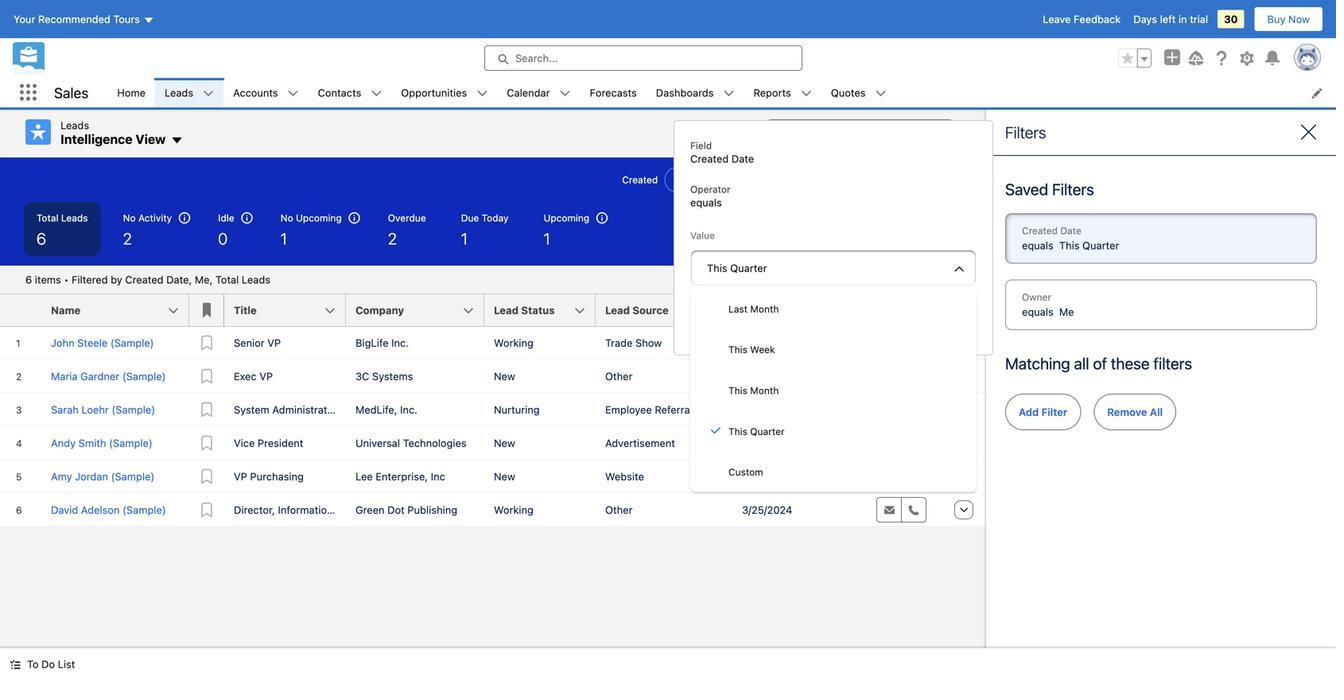 Task type: describe. For each thing, give the bounding box(es) containing it.
company
[[356, 304, 404, 316]]

lead status
[[494, 304, 555, 316]]

leads link
[[155, 78, 203, 107]]

key performance indicators group
[[0, 202, 986, 266]]

field created date
[[690, 140, 754, 165]]

due
[[461, 212, 479, 223]]

forecasts
[[590, 87, 637, 99]]

saved filters
[[1005, 180, 1094, 198]]

forecasts link
[[580, 78, 646, 107]]

leave feedback
[[1043, 13, 1121, 25]]

company button
[[346, 294, 484, 326]]

trade show
[[605, 337, 662, 349]]

total leads 6
[[37, 212, 88, 248]]

1 for no upcoming
[[280, 229, 287, 248]]

director, information technology
[[234, 504, 391, 516]]

vice
[[234, 437, 255, 449]]

row number image
[[0, 294, 41, 326]]

new for universal technologies
[[494, 437, 515, 449]]

dot
[[387, 504, 405, 516]]

6 items • filtered by created date, me, total leads
[[25, 274, 270, 286]]

12/28/2024
[[742, 337, 797, 349]]

actions column header
[[867, 294, 946, 327]]

2 inside overdue 2
[[388, 229, 397, 248]]

list
[[58, 658, 75, 670]]

view
[[136, 132, 166, 147]]

by
[[111, 274, 122, 286]]

director,
[[234, 504, 275, 516]]

accounts
[[233, 87, 278, 99]]

text default image for quotes
[[875, 88, 886, 99]]

system administrator
[[234, 404, 337, 416]]

text default image inside to do list button
[[10, 659, 21, 670]]

recommended
[[38, 13, 110, 25]]

2 vertical spatial vp
[[234, 470, 247, 482]]

to
[[27, 658, 39, 670]]

lee enterprise, inc
[[356, 470, 445, 482]]

filter
[[1042, 406, 1068, 418]]

quarter down field created date
[[700, 174, 737, 185]]

employee
[[605, 404, 652, 416]]

opportunities link
[[392, 78, 477, 107]]

lead for lead source
[[605, 304, 630, 316]]

website
[[605, 470, 644, 482]]

vp purchasing
[[234, 470, 304, 482]]

name column header
[[41, 294, 199, 327]]

2 upcoming from the left
[[544, 212, 589, 223]]

0 vertical spatial group
[[1118, 49, 1152, 68]]

3/21/2024
[[742, 470, 791, 482]]

remove
[[1107, 406, 1147, 418]]

equals for operator equals
[[690, 196, 722, 208]]

do
[[41, 658, 55, 670]]

6 inside total leads 6
[[37, 229, 46, 248]]

working for 12/28/2024
[[494, 337, 534, 349]]

activity for last activity
[[767, 304, 806, 316]]

text default image for contacts
[[371, 88, 382, 99]]

date inside field created date
[[732, 153, 754, 165]]

this down "field"
[[678, 174, 698, 185]]

buy
[[1267, 13, 1286, 25]]

owner
[[1022, 291, 1051, 303]]

leave
[[1043, 13, 1071, 25]]

days left in trial
[[1134, 13, 1208, 25]]

green
[[356, 504, 385, 516]]

name button
[[41, 294, 189, 326]]

text default image for reports
[[801, 88, 812, 99]]

important column header
[[189, 294, 224, 327]]

days
[[1134, 13, 1157, 25]]

created right the by
[[125, 274, 164, 286]]

0
[[218, 229, 228, 248]]

opportunities list item
[[392, 78, 497, 107]]

exec
[[234, 370, 257, 382]]

title column header
[[224, 294, 356, 327]]

medlife,
[[356, 404, 397, 416]]

search...
[[515, 52, 558, 64]]

list containing home
[[108, 78, 1336, 107]]

created date equals this quarter
[[1022, 225, 1119, 251]]

activity for no activity
[[138, 212, 172, 223]]

date inside the created date equals this quarter
[[1060, 225, 1081, 236]]

leave feedback link
[[1043, 13, 1121, 25]]

quotes
[[831, 87, 866, 99]]

text default image right view
[[170, 134, 183, 147]]

senior
[[234, 337, 265, 349]]

contacts link
[[308, 78, 371, 107]]

last activity
[[742, 304, 806, 316]]

remove all button
[[1094, 394, 1176, 430]]

exec vp
[[234, 370, 273, 382]]

dashboards list item
[[646, 78, 744, 107]]

add
[[1019, 406, 1039, 418]]

this inside the created date equals this quarter
[[1059, 239, 1080, 251]]

me
[[1059, 306, 1074, 318]]

leads up title
[[242, 274, 270, 286]]

matching
[[1005, 354, 1070, 373]]

quotes link
[[821, 78, 875, 107]]

matching all of these filters
[[1005, 354, 1192, 373]]

intelligence
[[60, 132, 132, 147]]

text default image for accounts
[[288, 88, 299, 99]]

lead source button
[[596, 294, 733, 326]]

purchasing
[[250, 470, 304, 482]]

lee
[[356, 470, 373, 482]]

lead status column header
[[484, 294, 605, 327]]

created inside the created date equals this quarter
[[1022, 225, 1058, 236]]

quarter up last month
[[730, 262, 767, 274]]

to do list
[[27, 658, 75, 670]]

last activity column header
[[733, 294, 867, 327]]

30
[[1224, 13, 1238, 25]]

6 items • filtered by created date, me, total leads status
[[25, 274, 270, 286]]

leads up intelligence
[[60, 119, 89, 131]]

grid containing name
[[0, 294, 986, 527]]

president
[[258, 437, 303, 449]]

lead status button
[[484, 294, 596, 326]]

systems
[[372, 370, 413, 382]]

1 inside due today 1
[[461, 229, 468, 248]]

sales
[[54, 84, 88, 101]]

3/25/2024
[[742, 504, 792, 516]]

opportunities
[[401, 87, 467, 99]]

this down value
[[707, 262, 727, 274]]

to do list button
[[0, 648, 85, 680]]



Task type: locate. For each thing, give the bounding box(es) containing it.
month for this month
[[750, 385, 779, 396]]

text default image right contacts
[[371, 88, 382, 99]]

left
[[1160, 13, 1176, 25]]

0 vertical spatial equals
[[690, 196, 722, 208]]

text default image right reports
[[801, 88, 812, 99]]

1 right due today 1
[[544, 229, 550, 248]]

1 horizontal spatial lead
[[605, 304, 630, 316]]

lead inside button
[[605, 304, 630, 316]]

1 vertical spatial inc.
[[400, 404, 418, 416]]

remove all
[[1107, 406, 1163, 418]]

list
[[108, 78, 1336, 107]]

1 for upcoming
[[544, 229, 550, 248]]

0 horizontal spatial filters
[[1005, 123, 1046, 142]]

text default image inside calendar list item
[[560, 88, 571, 99]]

this inside option
[[729, 426, 748, 437]]

your recommended tours button
[[13, 6, 155, 32]]

1 vertical spatial group
[[760, 119, 961, 145]]

working
[[494, 337, 534, 349], [494, 504, 534, 516]]

last inside value list box
[[729, 303, 748, 314]]

contacts list item
[[308, 78, 392, 107]]

me,
[[195, 274, 213, 286]]

company column header
[[346, 294, 494, 327]]

items
[[35, 274, 61, 286]]

total up items
[[37, 212, 58, 223]]

created down "field"
[[690, 153, 729, 165]]

created down saved filters
[[1022, 225, 1058, 236]]

action image
[[946, 294, 986, 326]]

0 horizontal spatial lead
[[494, 304, 519, 316]]

row number column header
[[0, 294, 41, 327]]

2 1 from the left
[[461, 229, 468, 248]]

leads inside list item
[[165, 87, 193, 99]]

quarter
[[700, 174, 737, 185], [1083, 239, 1119, 251], [730, 262, 767, 274], [750, 426, 785, 437]]

no right idle
[[280, 212, 293, 223]]

2 vertical spatial group
[[884, 167, 961, 192]]

1 horizontal spatial 6
[[37, 229, 46, 248]]

2 lead from the left
[[605, 304, 630, 316]]

overdue
[[388, 212, 426, 223]]

2 new from the top
[[494, 437, 515, 449]]

no for 2
[[123, 212, 136, 223]]

3 new from the top
[[494, 470, 515, 482]]

inc. right biglife
[[391, 337, 409, 349]]

all
[[1150, 406, 1163, 418]]

0 vertical spatial working
[[494, 337, 534, 349]]

vp for senior vp
[[267, 337, 281, 349]]

1 vertical spatial equals
[[1022, 239, 1054, 251]]

1 horizontal spatial 2
[[388, 229, 397, 248]]

accounts list item
[[224, 78, 308, 107]]

6 left items
[[25, 274, 32, 286]]

text default image
[[203, 88, 214, 99], [723, 88, 734, 99], [801, 88, 812, 99]]

1 month from the top
[[750, 303, 779, 314]]

calendar
[[507, 87, 550, 99]]

text default image for dashboards
[[723, 88, 734, 99]]

lead view settings image
[[760, 119, 803, 145]]

upcoming
[[296, 212, 342, 223], [544, 212, 589, 223]]

referral
[[655, 404, 693, 416]]

0 vertical spatial activity
[[138, 212, 172, 223]]

1 lead from the left
[[494, 304, 519, 316]]

1 vertical spatial this quarter
[[707, 262, 767, 274]]

0 horizontal spatial no
[[123, 212, 136, 223]]

this quarter up last month
[[707, 262, 767, 274]]

1 other from the top
[[605, 370, 633, 382]]

value list box
[[690, 288, 977, 492]]

quarter inside this quarter option
[[750, 426, 785, 437]]

status
[[521, 304, 555, 316]]

text default image inside opportunities list item
[[477, 88, 488, 99]]

leads
[[165, 87, 193, 99], [60, 119, 89, 131], [61, 212, 88, 223], [242, 274, 270, 286]]

contacts
[[318, 87, 361, 99]]

these
[[1111, 354, 1150, 373]]

administrator
[[272, 404, 337, 416]]

text default image inside quotes list item
[[875, 88, 886, 99]]

2 month from the top
[[750, 385, 779, 396]]

saved
[[1005, 180, 1048, 198]]

cell
[[867, 326, 946, 359], [733, 359, 867, 393], [867, 359, 946, 393], [733, 393, 867, 426], [867, 393, 946, 426], [733, 426, 867, 460], [867, 426, 946, 460], [867, 460, 946, 493]]

week
[[750, 344, 775, 355]]

enterprise,
[[376, 470, 428, 482]]

text default image for calendar
[[560, 88, 571, 99]]

0 vertical spatial other
[[605, 370, 633, 382]]

equals inside owner equals me
[[1022, 306, 1054, 318]]

0 horizontal spatial 6
[[25, 274, 32, 286]]

filters up saved
[[1005, 123, 1046, 142]]

1 horizontal spatial total
[[215, 274, 239, 286]]

1 upcoming from the left
[[296, 212, 342, 223]]

0 vertical spatial month
[[750, 303, 779, 314]]

last for last activity
[[742, 304, 764, 316]]

quarter down saved filters
[[1083, 239, 1119, 251]]

leads list item
[[155, 78, 224, 107]]

1 working from the top
[[494, 337, 534, 349]]

custom
[[729, 467, 763, 478]]

accounts link
[[224, 78, 288, 107]]

reports link
[[744, 78, 801, 107]]

last inside last activity button
[[742, 304, 764, 316]]

this quarter down "this month" on the right of page
[[729, 426, 785, 437]]

show
[[635, 337, 662, 349]]

your recommended tours
[[14, 13, 140, 25]]

1 horizontal spatial activity
[[767, 304, 806, 316]]

trade
[[605, 337, 633, 349]]

created left operator
[[622, 174, 658, 185]]

1 vertical spatial total
[[215, 274, 239, 286]]

text default image left the to
[[10, 659, 21, 670]]

0 horizontal spatial total
[[37, 212, 58, 223]]

text default image inside leads list item
[[203, 88, 214, 99]]

2 horizontal spatial text default image
[[801, 88, 812, 99]]

last up done
[[729, 303, 748, 314]]

this quarter option
[[690, 410, 977, 451]]

filters right saved
[[1052, 180, 1094, 198]]

activity
[[138, 212, 172, 223], [767, 304, 806, 316]]

0 vertical spatial 6
[[37, 229, 46, 248]]

lead inside button
[[494, 304, 519, 316]]

trial
[[1190, 13, 1208, 25]]

equals inside the created date equals this quarter
[[1022, 239, 1054, 251]]

this quarter button
[[664, 167, 764, 192]]

0 horizontal spatial upcoming
[[296, 212, 342, 223]]

other down website
[[605, 504, 633, 516]]

text default image for leads
[[203, 88, 214, 99]]

equals inside operator equals
[[690, 196, 722, 208]]

created inside field created date
[[690, 153, 729, 165]]

text default image inside reports list item
[[801, 88, 812, 99]]

lead
[[494, 304, 519, 316], [605, 304, 630, 316]]

reports
[[754, 87, 791, 99]]

vp for exec vp
[[259, 370, 273, 382]]

feedback
[[1074, 13, 1121, 25]]

6
[[37, 229, 46, 248], [25, 274, 32, 286]]

this down saved filters
[[1059, 239, 1080, 251]]

new for lee enterprise, inc
[[494, 470, 515, 482]]

dashboards
[[656, 87, 714, 99]]

1 2 from the left
[[123, 229, 132, 248]]

total right me,
[[215, 274, 239, 286]]

senior vp
[[234, 337, 281, 349]]

this quarter inside option
[[729, 426, 785, 437]]

overdue 2
[[388, 212, 426, 248]]

grid
[[0, 294, 986, 527]]

quarter inside the created date equals this quarter
[[1083, 239, 1119, 251]]

0 horizontal spatial 1
[[280, 229, 287, 248]]

your
[[14, 13, 35, 25]]

inc. right "medlife,"
[[400, 404, 418, 416]]

1 vertical spatial working
[[494, 504, 534, 516]]

0 horizontal spatial date
[[732, 153, 754, 165]]

vp down vice
[[234, 470, 247, 482]]

text default image inside accounts list item
[[288, 88, 299, 99]]

text default image for opportunities
[[477, 88, 488, 99]]

total
[[37, 212, 58, 223], [215, 274, 239, 286]]

1 no from the left
[[123, 212, 136, 223]]

lead source column header
[[596, 294, 733, 327]]

2 vertical spatial equals
[[1022, 306, 1054, 318]]

filtered
[[72, 274, 108, 286]]

vp right senior
[[267, 337, 281, 349]]

1 vertical spatial vp
[[259, 370, 273, 382]]

1 down no upcoming in the top of the page
[[280, 229, 287, 248]]

1 vertical spatial other
[[605, 504, 633, 516]]

vp
[[267, 337, 281, 349], [259, 370, 273, 382], [234, 470, 247, 482]]

name
[[51, 304, 81, 316]]

2 horizontal spatial 1
[[544, 229, 550, 248]]

today
[[482, 212, 509, 223]]

no
[[123, 212, 136, 223], [280, 212, 293, 223]]

dashboards link
[[646, 78, 723, 107]]

1 horizontal spatial 1
[[461, 229, 468, 248]]

text default image left accounts
[[203, 88, 214, 99]]

system
[[234, 404, 269, 416]]

1 horizontal spatial no
[[280, 212, 293, 223]]

lead source
[[605, 304, 669, 316]]

working for 3/25/2024
[[494, 504, 534, 516]]

owner equals me
[[1022, 291, 1074, 318]]

no up 6 items • filtered by created date, me, total leads
[[123, 212, 136, 223]]

this quarter
[[678, 174, 737, 185], [707, 262, 767, 274], [729, 426, 785, 437]]

3 1 from the left
[[544, 229, 550, 248]]

text default image
[[288, 88, 299, 99], [371, 88, 382, 99], [477, 88, 488, 99], [560, 88, 571, 99], [875, 88, 886, 99], [170, 134, 183, 147], [10, 659, 21, 670]]

activity inside key performance indicators "group"
[[138, 212, 172, 223]]

equals down owner
[[1022, 306, 1054, 318]]

new up nurturing
[[494, 370, 515, 382]]

0 horizontal spatial activity
[[138, 212, 172, 223]]

this left week
[[729, 344, 748, 355]]

month for last month
[[750, 303, 779, 314]]

2 working from the top
[[494, 504, 534, 516]]

equals up owner
[[1022, 239, 1054, 251]]

0 vertical spatial inc.
[[391, 337, 409, 349]]

0 vertical spatial this quarter
[[678, 174, 737, 185]]

inc
[[431, 470, 445, 482]]

1 vertical spatial filters
[[1052, 180, 1094, 198]]

2 down overdue
[[388, 229, 397, 248]]

leads inside total leads 6
[[61, 212, 88, 223]]

inc. for biglife inc.
[[391, 337, 409, 349]]

this month
[[729, 385, 779, 396]]

last up 12/28/2024 at the right of page
[[742, 304, 764, 316]]

1 text default image from the left
[[203, 88, 214, 99]]

equals down operator
[[690, 196, 722, 208]]

lead up trade
[[605, 304, 630, 316]]

text default image right quotes
[[875, 88, 886, 99]]

2 no from the left
[[280, 212, 293, 223]]

0 vertical spatial total
[[37, 212, 58, 223]]

2 other from the top
[[605, 504, 633, 516]]

calendar link
[[497, 78, 560, 107]]

new right the inc
[[494, 470, 515, 482]]

leads up •
[[61, 212, 88, 223]]

2 2 from the left
[[388, 229, 397, 248]]

2 vertical spatial this quarter
[[729, 426, 785, 437]]

text default image inside dashboards list item
[[723, 88, 734, 99]]

vp right exec at the bottom left of page
[[259, 370, 273, 382]]

nurturing
[[494, 404, 540, 416]]

text default image left reports
[[723, 88, 734, 99]]

equals
[[690, 196, 722, 208], [1022, 239, 1054, 251], [1022, 306, 1054, 318]]

other down trade
[[605, 370, 633, 382]]

date down saved filters
[[1060, 225, 1081, 236]]

inc. for medlife, inc.
[[400, 404, 418, 416]]

total inside total leads 6
[[37, 212, 58, 223]]

0 vertical spatial date
[[732, 153, 754, 165]]

•
[[64, 274, 69, 286]]

0 vertical spatial vp
[[267, 337, 281, 349]]

0 horizontal spatial 2
[[123, 229, 132, 248]]

1 horizontal spatial upcoming
[[544, 212, 589, 223]]

no for 1
[[280, 212, 293, 223]]

equals for owner equals me
[[1022, 306, 1054, 318]]

3 text default image from the left
[[801, 88, 812, 99]]

calendar list item
[[497, 78, 580, 107]]

1 vertical spatial 6
[[25, 274, 32, 286]]

2 down no activity
[[123, 229, 132, 248]]

1 1 from the left
[[280, 229, 287, 248]]

1 vertical spatial date
[[1060, 225, 1081, 236]]

last for last month
[[729, 303, 748, 314]]

done
[[717, 315, 743, 326]]

this quarter down field created date
[[678, 174, 737, 185]]

6 up items
[[37, 229, 46, 248]]

reports list item
[[744, 78, 821, 107]]

publishing
[[407, 504, 457, 516]]

quarter down "this month" on the right of page
[[750, 426, 785, 437]]

vice president
[[234, 437, 303, 449]]

leads right home link
[[165, 87, 193, 99]]

2 text default image from the left
[[723, 88, 734, 99]]

lead left status at top left
[[494, 304, 519, 316]]

in
[[1179, 13, 1187, 25]]

1 vertical spatial new
[[494, 437, 515, 449]]

field
[[690, 140, 712, 151]]

home link
[[108, 78, 155, 107]]

lead for lead status
[[494, 304, 519, 316]]

0 vertical spatial filters
[[1005, 123, 1046, 142]]

employee referral
[[605, 404, 693, 416]]

this week
[[729, 344, 775, 355]]

date,
[[166, 274, 192, 286]]

1 new from the top
[[494, 370, 515, 382]]

group
[[1118, 49, 1152, 68], [760, 119, 961, 145], [884, 167, 961, 192]]

home
[[117, 87, 146, 99]]

last month
[[729, 303, 779, 314]]

add filter button
[[1005, 394, 1081, 430]]

activity inside button
[[767, 304, 806, 316]]

text default image right calendar
[[560, 88, 571, 99]]

month down week
[[750, 385, 779, 396]]

text default image left calendar link
[[477, 88, 488, 99]]

Value button
[[690, 250, 977, 286]]

1 vertical spatial activity
[[767, 304, 806, 316]]

last activity button
[[733, 294, 867, 326]]

operator equals
[[690, 184, 731, 208]]

1 vertical spatial month
[[750, 385, 779, 396]]

no activity
[[123, 212, 172, 223]]

all
[[1074, 354, 1089, 373]]

action column header
[[946, 294, 986, 327]]

month
[[750, 303, 779, 314], [750, 385, 779, 396]]

technologies
[[403, 437, 467, 449]]

1 down due
[[461, 229, 468, 248]]

1 horizontal spatial date
[[1060, 225, 1081, 236]]

activity up 12/28/2024 at the right of page
[[767, 304, 806, 316]]

date up this quarter button
[[732, 153, 754, 165]]

new down nurturing
[[494, 437, 515, 449]]

universal technologies
[[356, 437, 467, 449]]

text default image right accounts
[[288, 88, 299, 99]]

now
[[1288, 13, 1310, 25]]

text default image inside the contacts list item
[[371, 88, 382, 99]]

1 horizontal spatial filters
[[1052, 180, 1094, 198]]

0 vertical spatial new
[[494, 370, 515, 382]]

last
[[729, 303, 748, 314], [742, 304, 764, 316]]

activity up 6 items • filtered by created date, me, total leads
[[138, 212, 172, 223]]

1 horizontal spatial text default image
[[723, 88, 734, 99]]

quotes list item
[[821, 78, 896, 107]]

month up 12/28/2024 at the right of page
[[750, 303, 779, 314]]

other
[[605, 370, 633, 382], [605, 504, 633, 516]]

0 horizontal spatial text default image
[[203, 88, 214, 99]]

this down this week
[[729, 385, 748, 396]]

this up custom
[[729, 426, 748, 437]]

2 vertical spatial new
[[494, 470, 515, 482]]



Task type: vqa. For each thing, say whether or not it's contained in the screenshot.


